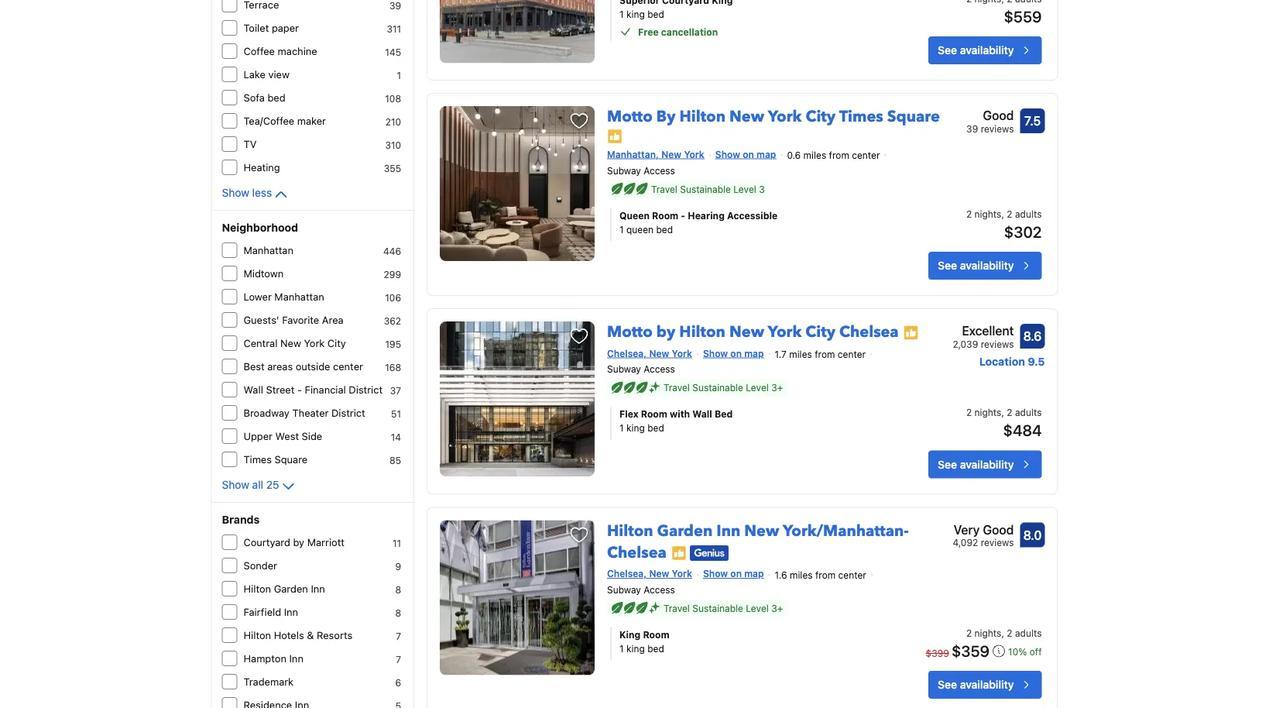 Task type: locate. For each thing, give the bounding box(es) containing it.
2 vertical spatial nights
[[975, 628, 1002, 639]]

1 vertical spatial from
[[815, 349, 836, 360]]

2 chelsea, new york from the top
[[607, 568, 693, 579]]

miles right 1.7 at the right of page
[[790, 349, 813, 360]]

excellent
[[963, 323, 1015, 338]]

very good 4,092 reviews
[[953, 522, 1015, 548]]

1 vertical spatial -
[[297, 384, 302, 396]]

- right the street
[[297, 384, 302, 396]]

1 vertical spatial manhattan
[[275, 291, 325, 303]]

2 access from the top
[[644, 364, 675, 375]]

0 vertical spatial show on map
[[716, 149, 777, 160]]

2 vertical spatial travel
[[664, 603, 690, 614]]

king
[[620, 629, 641, 640]]

sustainable up bed
[[693, 382, 744, 393]]

0 vertical spatial manhattan
[[244, 244, 294, 256]]

3 nights from the top
[[975, 628, 1002, 639]]

access for by
[[644, 165, 675, 176]]

0 vertical spatial chelsea
[[840, 321, 899, 343]]

1 horizontal spatial chelsea
[[840, 321, 899, 343]]

square inside motto by hilton new york city times square link
[[888, 106, 940, 127]]

room inside flex room with wall bed 1 king bed
[[641, 409, 668, 420]]

chelsea, up king
[[607, 568, 647, 579]]

hilton for hilton hotels & resorts
[[244, 630, 271, 641]]

0 horizontal spatial by
[[293, 537, 305, 548]]

&
[[307, 630, 314, 641]]

, inside 2 nights , 2 adults $302
[[1002, 208, 1005, 219]]

center right 1.7 at the right of page
[[838, 349, 866, 360]]

square down west
[[275, 454, 308, 465]]

0 vertical spatial ,
[[1002, 208, 1005, 219]]

1 3+ from the top
[[772, 382, 783, 393]]

access down manhattan, new york on the top of the page
[[644, 165, 675, 176]]

garden
[[658, 520, 713, 542], [274, 583, 308, 595]]

nights for motto by hilton new york city chelsea
[[975, 407, 1002, 418]]

3 , from the top
[[1002, 628, 1005, 639]]

show on map down hilton garden inn new york/manhattan- chelsea
[[703, 568, 764, 579]]

wall down best
[[244, 384, 263, 396]]

subway
[[607, 165, 641, 176], [607, 364, 641, 375], [607, 584, 641, 595]]

1 chelsea, from the top
[[607, 348, 647, 359]]

7 for hampton inn
[[396, 654, 401, 665]]

3 subway from the top
[[607, 584, 641, 595]]

availability down 2 nights , 2 adults $302
[[961, 259, 1015, 272]]

2 motto from the top
[[607, 321, 653, 343]]

all
[[252, 478, 263, 491]]

2 , from the top
[[1002, 407, 1005, 418]]

0 vertical spatial by
[[657, 321, 676, 343]]

upper
[[244, 430, 273, 442]]

this property is part of our preferred partner program. it's committed to providing excellent service and good value. it'll pay us a higher commission if you make a booking. image
[[607, 129, 623, 144], [607, 129, 623, 144], [904, 325, 919, 340], [672, 546, 687, 561], [672, 546, 687, 561]]

hilton garden inn new york/manhattan- chelsea
[[607, 520, 909, 563]]

miles for chelsea
[[790, 349, 813, 360]]

see availability link down $559
[[929, 36, 1042, 64]]

3+ down 1.6
[[772, 603, 783, 614]]

york
[[768, 106, 802, 127], [684, 149, 705, 160], [768, 321, 802, 343], [304, 337, 325, 349], [672, 348, 693, 359], [672, 568, 693, 579]]

1 horizontal spatial 39
[[967, 123, 979, 134]]

by
[[657, 321, 676, 343], [293, 537, 305, 548]]

see availability down 2 nights , 2 adults $484
[[938, 458, 1015, 471]]

1 horizontal spatial garden
[[658, 520, 713, 542]]

new up 1.7 miles from center subway access
[[730, 321, 765, 343]]

0 vertical spatial king
[[627, 8, 645, 19]]

1 vertical spatial 8
[[395, 607, 401, 618]]

2 adults from the top
[[1016, 407, 1042, 418]]

1 vertical spatial chelsea, new york
[[607, 568, 693, 579]]

1 motto from the top
[[607, 106, 653, 127]]

, inside 2 nights , 2 adults $484
[[1002, 407, 1005, 418]]

0 vertical spatial on
[[743, 149, 755, 160]]

new inside "link"
[[730, 321, 765, 343]]

2 vertical spatial adults
[[1016, 628, 1042, 639]]

1.6 miles from center subway access
[[607, 569, 867, 595]]

nights inside 2 nights , 2 adults $302
[[975, 208, 1002, 219]]

area
[[322, 314, 344, 326]]

2 vertical spatial reviews
[[981, 537, 1015, 548]]

access for by
[[644, 364, 675, 375]]

see
[[938, 44, 958, 56], [938, 259, 958, 272], [938, 458, 958, 471], [938, 678, 958, 691]]

2 vertical spatial access
[[644, 584, 675, 595]]

see for hilton garden inn new york/manhattan- chelsea
[[938, 678, 958, 691]]

garden inside hilton garden inn new york/manhattan- chelsea
[[658, 520, 713, 542]]

see availability down $559
[[938, 44, 1015, 56]]

view
[[268, 69, 290, 80]]

king room link
[[620, 628, 882, 642]]

- for hearing
[[681, 210, 686, 221]]

bed
[[648, 8, 665, 19], [268, 92, 286, 103], [657, 224, 673, 235], [648, 423, 665, 434], [648, 643, 665, 654]]

travel sustainable level 3+ down 1.6 miles from center subway access
[[664, 603, 783, 614]]

center
[[852, 150, 881, 161], [838, 349, 866, 360], [333, 361, 363, 372], [839, 569, 867, 580]]

district inside the wall street - financial district 37
[[349, 384, 383, 396]]

1 vertical spatial show on map
[[703, 348, 764, 359]]

new up 1.6
[[745, 520, 780, 542]]

subway inside 1.7 miles from center subway access
[[607, 364, 641, 375]]

subway up king
[[607, 584, 641, 595]]

city inside motto by hilton new york city times square link
[[806, 106, 836, 127]]

0 vertical spatial access
[[644, 165, 675, 176]]

nights inside 2 nights , 2 adults $484
[[975, 407, 1002, 418]]

district down financial
[[332, 407, 366, 419]]

genius discounts available at this property. image
[[690, 546, 729, 561], [690, 546, 729, 561]]

level left the "3" at the top right of the page
[[734, 183, 757, 194]]

king inside king room 1 king bed
[[627, 643, 645, 654]]

1 vertical spatial chelsea,
[[607, 568, 647, 579]]

0 vertical spatial square
[[888, 106, 940, 127]]

0 vertical spatial from
[[829, 150, 850, 161]]

travel up with
[[664, 382, 690, 393]]

3 see availability from the top
[[938, 458, 1015, 471]]

2 see availability from the top
[[938, 259, 1015, 272]]

1 vertical spatial 3+
[[772, 603, 783, 614]]

scored 7.5 element
[[1021, 108, 1046, 133]]

availability down 2 nights , 2 adults $484
[[961, 458, 1015, 471]]

room for by
[[641, 409, 668, 420]]

see for motto by hilton new york city times square
[[938, 259, 958, 272]]

adults for motto by hilton new york city times square
[[1016, 208, 1042, 219]]

by left marriott
[[293, 537, 305, 548]]

show down hilton garden inn new york/manhattan- chelsea
[[703, 568, 728, 579]]

inn up 1.6 miles from center subway access
[[717, 520, 741, 542]]

0 vertical spatial nights
[[975, 208, 1002, 219]]

access inside 1.6 miles from center subway access
[[644, 584, 675, 595]]

sustainable for by
[[693, 382, 744, 393]]

2 travel sustainable level 3+ from the top
[[664, 603, 783, 614]]

4 see from the top
[[938, 678, 958, 691]]

adults up $484
[[1016, 407, 1042, 418]]

4 see availability link from the top
[[929, 671, 1042, 699]]

center inside 1.7 miles from center subway access
[[838, 349, 866, 360]]

level up flex room with wall bed link
[[746, 382, 769, 393]]

king down king
[[627, 643, 645, 654]]

2 see from the top
[[938, 259, 958, 272]]

good right very
[[984, 522, 1015, 537]]

availability down '$359'
[[961, 678, 1015, 691]]

1 vertical spatial adults
[[1016, 407, 1042, 418]]

square left good element
[[888, 106, 940, 127]]

0 vertical spatial 8
[[395, 584, 401, 595]]

show on map up the "3" at the top right of the page
[[716, 149, 777, 160]]

flex room with wall bed link
[[620, 407, 882, 421]]

1 horizontal spatial wall
[[693, 409, 713, 420]]

0 vertical spatial garden
[[658, 520, 713, 542]]

2 3+ from the top
[[772, 603, 783, 614]]

2 8 from the top
[[395, 607, 401, 618]]

0 vertical spatial travel sustainable level 3+
[[664, 382, 783, 393]]

miles right 1.6
[[790, 569, 813, 580]]

subway up flex
[[607, 364, 641, 375]]

2 chelsea, from the top
[[607, 568, 647, 579]]

51
[[391, 408, 401, 419]]

machine
[[278, 45, 317, 57]]

sustainable up hearing
[[680, 183, 731, 194]]

access up king room 1 king bed on the bottom of page
[[644, 584, 675, 595]]

paper
[[272, 22, 299, 34]]

new down guests' favorite area
[[280, 337, 301, 349]]

3 reviews from the top
[[981, 537, 1015, 548]]

lower manhattan
[[244, 291, 325, 303]]

subway down "manhattan,"
[[607, 165, 641, 176]]

king
[[627, 8, 645, 19], [627, 423, 645, 434], [627, 643, 645, 654]]

district
[[349, 384, 383, 396], [332, 407, 366, 419]]

1 7 from the top
[[396, 631, 401, 642]]

1 vertical spatial good
[[984, 522, 1015, 537]]

on down motto by hilton new york city chelsea
[[731, 348, 742, 359]]

1 vertical spatial room
[[641, 409, 668, 420]]

king down flex
[[627, 423, 645, 434]]

195
[[385, 339, 401, 349]]

0 vertical spatial district
[[349, 384, 383, 396]]

travel up king room 1 king bed on the bottom of page
[[664, 603, 690, 614]]

1 horizontal spatial square
[[888, 106, 940, 127]]

good inside good 39 reviews
[[984, 108, 1015, 123]]

4 availability from the top
[[961, 678, 1015, 691]]

from inside 1.6 miles from center subway access
[[816, 569, 836, 580]]

excellent element
[[953, 321, 1015, 340]]

map left 0.6
[[757, 149, 777, 160]]

3
[[759, 183, 765, 194]]

travel for by
[[664, 382, 690, 393]]

chelsea, new york up king
[[607, 568, 693, 579]]

1 reviews from the top
[[981, 123, 1015, 134]]

1 vertical spatial sustainable
[[693, 382, 744, 393]]

0 vertical spatial wall
[[244, 384, 263, 396]]

availability down $559
[[961, 44, 1015, 56]]

2 subway from the top
[[607, 364, 641, 375]]

chelsea
[[840, 321, 899, 343], [607, 542, 667, 563]]

0 vertical spatial level
[[734, 183, 757, 194]]

,
[[1002, 208, 1005, 219], [1002, 407, 1005, 418], [1002, 628, 1005, 639]]

on down motto by hilton new york city times square
[[743, 149, 755, 160]]

inn up "&"
[[311, 583, 325, 595]]

3 access from the top
[[644, 584, 675, 595]]

311
[[387, 23, 401, 34]]

toilet paper
[[244, 22, 299, 34]]

manhattan up midtown
[[244, 244, 294, 256]]

1 vertical spatial district
[[332, 407, 366, 419]]

0 vertical spatial 7
[[396, 631, 401, 642]]

0 vertical spatial room
[[652, 210, 679, 221]]

0 vertical spatial 39
[[390, 0, 401, 11]]

from right 1.7 at the right of page
[[815, 349, 836, 360]]

1 vertical spatial square
[[275, 454, 308, 465]]

2 vertical spatial ,
[[1002, 628, 1005, 639]]

level
[[734, 183, 757, 194], [746, 382, 769, 393], [746, 603, 769, 614]]

1 vertical spatial subway
[[607, 364, 641, 375]]

1 adults from the top
[[1016, 208, 1042, 219]]

miles inside 1.7 miles from center subway access
[[790, 349, 813, 360]]

310
[[385, 139, 401, 150]]

from for times
[[829, 150, 850, 161]]

bed inside king room 1 king bed
[[648, 643, 665, 654]]

from inside 1.7 miles from center subway access
[[815, 349, 836, 360]]

1 vertical spatial reviews
[[981, 338, 1015, 349]]

wall left bed
[[693, 409, 713, 420]]

good left 7.5 in the top right of the page
[[984, 108, 1015, 123]]

room inside queen room - hearing accessible 1 queen bed
[[652, 210, 679, 221]]

1 vertical spatial 7
[[396, 654, 401, 665]]

district left 37
[[349, 384, 383, 396]]

2 vertical spatial show on map
[[703, 568, 764, 579]]

reviews inside very good 4,092 reviews
[[981, 537, 1015, 548]]

access for garden
[[644, 584, 675, 595]]

3 availability from the top
[[961, 458, 1015, 471]]

1 vertical spatial access
[[644, 364, 675, 375]]

room up queen
[[652, 210, 679, 221]]

reviews right 4,092
[[981, 537, 1015, 548]]

show on map down motto by hilton new york city chelsea
[[703, 348, 764, 359]]

2 see availability link from the top
[[929, 252, 1042, 280]]

1 chelsea, new york from the top
[[607, 348, 693, 359]]

0 vertical spatial 3+
[[772, 382, 783, 393]]

1 horizontal spatial -
[[681, 210, 686, 221]]

1.6
[[775, 569, 788, 580]]

reviews down excellent
[[981, 338, 1015, 349]]

center for motto by hilton new york city times square
[[852, 150, 881, 161]]

chelsea, new york up flex
[[607, 348, 693, 359]]

1 vertical spatial on
[[731, 348, 742, 359]]

0 vertical spatial chelsea,
[[607, 348, 647, 359]]

- left hearing
[[681, 210, 686, 221]]

motto
[[607, 106, 653, 127], [607, 321, 653, 343]]

1 good from the top
[[984, 108, 1015, 123]]

2 vertical spatial miles
[[790, 569, 813, 580]]

see availability for motto by hilton new york city times square
[[938, 259, 1015, 272]]

adults inside 2 nights , 2 adults $302
[[1016, 208, 1042, 219]]

3 see from the top
[[938, 458, 958, 471]]

0 horizontal spatial -
[[297, 384, 302, 396]]

0 vertical spatial -
[[681, 210, 686, 221]]

on for by
[[731, 348, 742, 359]]

access inside 0.6 miles from center subway access
[[644, 165, 675, 176]]

show left "less"
[[222, 186, 249, 199]]

1 horizontal spatial by
[[657, 321, 676, 343]]

$484
[[1004, 421, 1042, 439]]

new
[[730, 106, 765, 127], [662, 149, 682, 160], [730, 321, 765, 343], [280, 337, 301, 349], [650, 348, 670, 359], [745, 520, 780, 542], [650, 568, 670, 579]]

inn inside hilton garden inn new york/manhattan- chelsea
[[717, 520, 741, 542]]

0 vertical spatial good
[[984, 108, 1015, 123]]

new inside hilton garden inn new york/manhattan- chelsea
[[745, 520, 780, 542]]

see for motto by hilton new york city chelsea
[[938, 458, 958, 471]]

1 vertical spatial miles
[[790, 349, 813, 360]]

garden up 1.6 miles from center subway access
[[658, 520, 713, 542]]

2 vertical spatial room
[[643, 629, 670, 640]]

1 vertical spatial by
[[293, 537, 305, 548]]

travel sustainable level 3+ up bed
[[664, 382, 783, 393]]

miles inside 1.6 miles from center subway access
[[790, 569, 813, 580]]

on
[[743, 149, 755, 160], [731, 348, 742, 359], [731, 568, 742, 579]]

1 vertical spatial garden
[[274, 583, 308, 595]]

8
[[395, 584, 401, 595], [395, 607, 401, 618]]

hampton inn
[[244, 653, 304, 664]]

inn up 'hotels'
[[284, 606, 298, 618]]

1 nights from the top
[[975, 208, 1002, 219]]

motto for motto by hilton new york city times square
[[607, 106, 653, 127]]

wall street - financial district 37
[[244, 384, 401, 396]]

hilton inside hilton garden inn new york/manhattan- chelsea
[[607, 520, 654, 542]]

0 horizontal spatial chelsea
[[607, 542, 667, 563]]

travel for by
[[652, 183, 678, 194]]

1 vertical spatial chelsea
[[607, 542, 667, 563]]

motto by hilton new york city times square link
[[607, 100, 940, 127]]

0 vertical spatial times
[[840, 106, 884, 127]]

availability for hilton garden inn new york/manhattan- chelsea
[[961, 678, 1015, 691]]

3 king from the top
[[627, 643, 645, 654]]

room for garden
[[643, 629, 670, 640]]

see availability link down '$359'
[[929, 671, 1042, 699]]

- inside queen room - hearing accessible 1 queen bed
[[681, 210, 686, 221]]

motto inside "link"
[[607, 321, 653, 343]]

access inside 1.7 miles from center subway access
[[644, 364, 675, 375]]

subway inside 0.6 miles from center subway access
[[607, 165, 641, 176]]

see availability link down 2 nights , 2 adults $484
[[929, 451, 1042, 478]]

level up king room link
[[746, 603, 769, 614]]

york inside "link"
[[768, 321, 802, 343]]

1 vertical spatial map
[[745, 348, 764, 359]]

this property is part of our preferred partner program. it's committed to providing excellent service and good value. it'll pay us a higher commission if you make a booking. image for motto by hilton new york city times square
[[607, 129, 623, 144]]

1 vertical spatial level
[[746, 382, 769, 393]]

1 inside queen room - hearing accessible 1 queen bed
[[620, 224, 624, 235]]

0 horizontal spatial square
[[275, 454, 308, 465]]

3+
[[772, 382, 783, 393], [772, 603, 783, 614]]

bed inside flex room with wall bed 1 king bed
[[648, 423, 665, 434]]

travel down manhattan, new york on the top of the page
[[652, 183, 678, 194]]

availability
[[961, 44, 1015, 56], [961, 259, 1015, 272], [961, 458, 1015, 471], [961, 678, 1015, 691]]

1 vertical spatial king
[[627, 423, 645, 434]]

3 adults from the top
[[1016, 628, 1042, 639]]

from right 1.6
[[816, 569, 836, 580]]

2 vertical spatial on
[[731, 568, 742, 579]]

10% off
[[1009, 647, 1042, 658]]

subway for hilton garden inn new york/manhattan- chelsea
[[607, 584, 641, 595]]

0 vertical spatial travel
[[652, 183, 678, 194]]

reviews left 7.5 in the top right of the page
[[981, 123, 1015, 134]]

39 up '311'
[[390, 0, 401, 11]]

travel for garden
[[664, 603, 690, 614]]

adults inside 2 nights , 2 adults $484
[[1016, 407, 1042, 418]]

by up 1.7 miles from center subway access
[[657, 321, 676, 343]]

0 horizontal spatial 39
[[390, 0, 401, 11]]

1 see availability from the top
[[938, 44, 1015, 56]]

square
[[888, 106, 940, 127], [275, 454, 308, 465]]

king up free at right top
[[627, 8, 645, 19]]

areas
[[267, 361, 293, 372]]

0 vertical spatial motto
[[607, 106, 653, 127]]

this property is part of our preferred partner program. it's committed to providing excellent service and good value. it'll pay us a higher commission if you make a booking. image
[[904, 325, 919, 340]]

2 good from the top
[[984, 522, 1015, 537]]

1 vertical spatial travel
[[664, 382, 690, 393]]

0 vertical spatial reviews
[[981, 123, 1015, 134]]

center inside 1.6 miles from center subway access
[[839, 569, 867, 580]]

1 vertical spatial motto
[[607, 321, 653, 343]]

good element
[[967, 106, 1015, 125]]

2 reviews from the top
[[981, 338, 1015, 349]]

chelsea, up flex
[[607, 348, 647, 359]]

queen room - hearing accessible 1 queen bed
[[620, 210, 778, 235]]

1 vertical spatial wall
[[693, 409, 713, 420]]

show left all on the bottom left of the page
[[222, 478, 249, 491]]

show up travel sustainable level 3
[[716, 149, 741, 160]]

- inside the wall street - financial district 37
[[297, 384, 302, 396]]

times square
[[244, 454, 308, 465]]

room right king
[[643, 629, 670, 640]]

access up with
[[644, 364, 675, 375]]

2 vertical spatial level
[[746, 603, 769, 614]]

hilton garden inn new york/manhattan- chelsea link
[[607, 514, 909, 563]]

1 vertical spatial nights
[[975, 407, 1002, 418]]

7
[[396, 631, 401, 642], [396, 654, 401, 665]]

city
[[806, 106, 836, 127], [806, 321, 836, 343], [328, 337, 346, 349]]

center down "york/manhattan-"
[[839, 569, 867, 580]]

travel sustainable level 3+ for inn
[[664, 603, 783, 614]]

reviews inside excellent 2,039 reviews
[[981, 338, 1015, 349]]

adults up $302
[[1016, 208, 1042, 219]]

queen room - hearing accessible link
[[620, 208, 882, 222]]

central new york city
[[244, 337, 346, 349]]

queen
[[620, 210, 650, 221]]

2 availability from the top
[[961, 259, 1015, 272]]

center up financial
[[333, 361, 363, 372]]

new down by
[[662, 149, 682, 160]]

from for chelsea
[[815, 349, 836, 360]]

4 see availability from the top
[[938, 678, 1015, 691]]

reviews for excellent
[[981, 338, 1015, 349]]

hilton for hilton garden inn
[[244, 583, 271, 595]]

2 vertical spatial subway
[[607, 584, 641, 595]]

see availability link
[[929, 36, 1042, 64], [929, 252, 1042, 280], [929, 451, 1042, 478], [929, 671, 1042, 699]]

1 subway from the top
[[607, 165, 641, 176]]

1 vertical spatial travel sustainable level 3+
[[664, 603, 783, 614]]

scored 8.0 element
[[1021, 523, 1046, 547]]

0 vertical spatial chelsea, new york
[[607, 348, 693, 359]]

2 vertical spatial from
[[816, 569, 836, 580]]

from right 0.6
[[829, 150, 850, 161]]

1 vertical spatial 39
[[967, 123, 979, 134]]

1 vertical spatial ,
[[1002, 407, 1005, 418]]

room inside king room 1 king bed
[[643, 629, 670, 640]]

location
[[980, 355, 1026, 368]]

center right 0.6
[[852, 150, 881, 161]]

miles
[[804, 150, 827, 161], [790, 349, 813, 360], [790, 569, 813, 580]]

1 horizontal spatial times
[[840, 106, 884, 127]]

2 nights from the top
[[975, 407, 1002, 418]]

show for motto by hilton new york city times square
[[716, 149, 741, 160]]

3 see availability link from the top
[[929, 451, 1042, 478]]

1 travel sustainable level 3+ from the top
[[664, 382, 783, 393]]

show down motto by hilton new york city chelsea
[[703, 348, 728, 359]]

hilton
[[680, 106, 726, 127], [680, 321, 726, 343], [607, 520, 654, 542], [244, 583, 271, 595], [244, 630, 271, 641]]

miles for times
[[804, 150, 827, 161]]

garden up 'fairfield inn'
[[274, 583, 308, 595]]

0 vertical spatial map
[[757, 149, 777, 160]]

0 horizontal spatial wall
[[244, 384, 263, 396]]

subway inside 1.6 miles from center subway access
[[607, 584, 641, 595]]

by inside "link"
[[657, 321, 676, 343]]

reviews inside good 39 reviews
[[981, 123, 1015, 134]]

see availability link down 2 nights , 2 adults $302
[[929, 252, 1042, 280]]

0 vertical spatial subway
[[607, 165, 641, 176]]

show inside dropdown button
[[222, 478, 249, 491]]

by
[[657, 106, 676, 127]]

39 left 7.5 in the top right of the page
[[967, 123, 979, 134]]

nights
[[975, 208, 1002, 219], [975, 407, 1002, 418], [975, 628, 1002, 639]]

25
[[266, 478, 279, 491]]

center inside 0.6 miles from center subway access
[[852, 150, 881, 161]]

map down motto by hilton new york city chelsea
[[745, 348, 764, 359]]

3+ down 1.7 at the right of page
[[772, 382, 783, 393]]

0 vertical spatial sustainable
[[680, 183, 731, 194]]

$302
[[1005, 222, 1042, 240]]

availability for motto by hilton new york city chelsea
[[961, 458, 1015, 471]]

garden for hilton garden inn new york/manhattan- chelsea
[[658, 520, 713, 542]]

miles inside 0.6 miles from center subway access
[[804, 150, 827, 161]]

map left 1.6
[[745, 568, 764, 579]]

see availability down '$359'
[[938, 678, 1015, 691]]

1 , from the top
[[1002, 208, 1005, 219]]

new up 0.6 miles from center subway access
[[730, 106, 765, 127]]

, for motto by hilton new york city chelsea
[[1002, 407, 1005, 418]]

adults
[[1016, 208, 1042, 219], [1016, 407, 1042, 418], [1016, 628, 1042, 639]]

city inside the motto by hilton new york city chelsea "link"
[[806, 321, 836, 343]]

see availability down 2 nights , 2 adults $302
[[938, 259, 1015, 272]]

midtown
[[244, 268, 284, 279]]

2 vertical spatial king
[[627, 643, 645, 654]]

wall inside the wall street - financial district 37
[[244, 384, 263, 396]]

1 8 from the top
[[395, 584, 401, 595]]

new up king room 1 king bed on the bottom of page
[[650, 568, 670, 579]]

0 vertical spatial adults
[[1016, 208, 1042, 219]]

0 horizontal spatial garden
[[274, 583, 308, 595]]

1 access from the top
[[644, 165, 675, 176]]

2 king from the top
[[627, 423, 645, 434]]

on down hilton garden inn new york/manhattan- chelsea
[[731, 568, 742, 579]]

1
[[620, 8, 624, 19], [397, 70, 401, 81], [620, 224, 624, 235], [620, 423, 624, 434], [620, 643, 624, 654]]

2 vertical spatial sustainable
[[693, 603, 744, 614]]

hilton for hilton garden inn new york/manhattan- chelsea
[[607, 520, 654, 542]]

2 7 from the top
[[396, 654, 401, 665]]

travel
[[652, 183, 678, 194], [664, 382, 690, 393], [664, 603, 690, 614]]

manhattan up favorite
[[275, 291, 325, 303]]

sustainable down 1.6 miles from center subway access
[[693, 603, 744, 614]]

446
[[384, 246, 401, 256]]

room right flex
[[641, 409, 668, 420]]

from inside 0.6 miles from center subway access
[[829, 150, 850, 161]]

adults up 10% off
[[1016, 628, 1042, 639]]

1 vertical spatial times
[[244, 454, 272, 465]]

miles right 0.6
[[804, 150, 827, 161]]

2 nights , 2 adults
[[967, 628, 1042, 639]]

0 vertical spatial miles
[[804, 150, 827, 161]]

subway for motto by hilton new york city chelsea
[[607, 364, 641, 375]]



Task type: vqa. For each thing, say whether or not it's contained in the screenshot.


Task type: describe. For each thing, give the bounding box(es) containing it.
neighborhood
[[222, 221, 298, 234]]

by for courtyard
[[293, 537, 305, 548]]

travel sustainable level 3+ for hilton
[[664, 382, 783, 393]]

7 for hilton hotels & resorts
[[396, 631, 401, 642]]

show on map for by
[[703, 348, 764, 359]]

outside
[[296, 361, 330, 372]]

show for hilton garden inn new york/manhattan- chelsea
[[703, 568, 728, 579]]

see availability link for hilton garden inn new york/manhattan- chelsea
[[929, 671, 1042, 699]]

fairfield
[[244, 606, 281, 618]]

manhattan, new york
[[607, 149, 705, 160]]

6
[[395, 677, 401, 688]]

motto by hilton new york city chelsea link
[[607, 315, 899, 343]]

maker
[[297, 115, 326, 127]]

motto for motto by hilton new york city chelsea
[[607, 321, 653, 343]]

scored 8.6 element
[[1021, 324, 1046, 349]]

brands
[[222, 513, 260, 526]]

chelsea, for hilton garden inn new york/manhattan- chelsea
[[607, 568, 647, 579]]

chelsea inside the motto by hilton new york city chelsea "link"
[[840, 321, 899, 343]]

adults for motto by hilton new york city chelsea
[[1016, 407, 1042, 418]]

14
[[391, 432, 401, 442]]

$399
[[926, 648, 950, 659]]

coffee
[[244, 45, 275, 57]]

very good element
[[953, 520, 1015, 539]]

bed
[[715, 409, 733, 420]]

tea/coffee maker
[[244, 115, 326, 127]]

1 see from the top
[[938, 44, 958, 56]]

lower
[[244, 291, 272, 303]]

1.7 miles from center subway access
[[607, 349, 866, 375]]

10%
[[1009, 647, 1028, 658]]

8.0
[[1024, 528, 1042, 542]]

0.6
[[788, 150, 801, 161]]

chelsea, new york for motto
[[607, 348, 693, 359]]

39 inside good 39 reviews
[[967, 123, 979, 134]]

heating
[[244, 162, 280, 173]]

with
[[670, 409, 691, 420]]

see availability for hilton garden inn new york/manhattan- chelsea
[[938, 678, 1015, 691]]

on for garden
[[731, 568, 742, 579]]

hotels
[[274, 630, 304, 641]]

center for motto by hilton new york city chelsea
[[838, 349, 866, 360]]

1 inside flex room with wall bed 1 king bed
[[620, 423, 624, 434]]

room for by
[[652, 210, 679, 221]]

motto by hilton new york city chelsea image
[[440, 321, 595, 476]]

show on map for by
[[716, 149, 777, 160]]

broadway theater district
[[244, 407, 366, 419]]

, for motto by hilton new york city times square
[[1002, 208, 1005, 219]]

0 horizontal spatial times
[[244, 454, 272, 465]]

1 king bed
[[620, 8, 665, 19]]

courtyard
[[244, 537, 290, 548]]

manhattan,
[[607, 149, 659, 160]]

hilton inside "link"
[[680, 321, 726, 343]]

map for chelsea
[[745, 348, 764, 359]]

show for motto by hilton new york city chelsea
[[703, 348, 728, 359]]

$359
[[952, 642, 990, 660]]

hilton hotels & resorts
[[244, 630, 353, 641]]

1 king from the top
[[627, 8, 645, 19]]

upper west side
[[244, 430, 323, 442]]

- for financial
[[297, 384, 302, 396]]

city for times
[[806, 106, 836, 127]]

hearing
[[688, 210, 725, 221]]

inn down hilton hotels & resorts
[[289, 653, 304, 664]]

excellent 2,039 reviews
[[953, 323, 1015, 349]]

accessible
[[728, 210, 778, 221]]

good inside very good 4,092 reviews
[[984, 522, 1015, 537]]

chelsea, new york for hilton
[[607, 568, 693, 579]]

reviews for good
[[981, 123, 1015, 134]]

37
[[390, 385, 401, 396]]

show inside dropdown button
[[222, 186, 249, 199]]

street
[[266, 384, 295, 396]]

good 39 reviews
[[967, 108, 1015, 134]]

8 for hilton garden inn
[[395, 584, 401, 595]]

queen
[[627, 224, 654, 235]]

106
[[385, 292, 401, 303]]

2 vertical spatial map
[[745, 568, 764, 579]]

210
[[386, 116, 401, 127]]

lake view
[[244, 69, 290, 80]]

1 inside king room 1 king bed
[[620, 643, 624, 654]]

theater
[[292, 407, 329, 419]]

chelsea, for motto by hilton new york city chelsea
[[607, 348, 647, 359]]

sofa
[[244, 92, 265, 103]]

motto by hilton new york city chelsea
[[607, 321, 899, 343]]

1.7
[[775, 349, 787, 360]]

courtyard by marriott
[[244, 537, 345, 548]]

8.6
[[1024, 329, 1042, 343]]

guests'
[[244, 314, 279, 326]]

west
[[275, 430, 299, 442]]

toilet
[[244, 22, 269, 34]]

bed inside queen room - hearing accessible 1 queen bed
[[657, 224, 673, 235]]

see availability link for motto by hilton new york city times square
[[929, 252, 1042, 280]]

subway for motto by hilton new york city times square
[[607, 165, 641, 176]]

show all 25 button
[[222, 477, 298, 496]]

map for times
[[757, 149, 777, 160]]

flex
[[620, 409, 639, 420]]

2 nights , 2 adults $302
[[967, 208, 1042, 240]]

355
[[384, 163, 401, 174]]

trademark
[[244, 676, 294, 688]]

king room 1 king bed
[[620, 629, 670, 654]]

off
[[1030, 647, 1042, 658]]

financial
[[305, 384, 346, 396]]

hilton garden inn new york/manhattan-chelsea image
[[440, 520, 595, 675]]

sustainable for garden
[[693, 603, 744, 614]]

9
[[395, 561, 401, 572]]

center for hilton garden inn new york/manhattan- chelsea
[[839, 569, 867, 580]]

2,039
[[953, 338, 979, 349]]

show less
[[222, 186, 272, 199]]

chelsea inside hilton garden inn new york/manhattan- chelsea
[[607, 542, 667, 563]]

$559
[[1005, 7, 1042, 25]]

3+ for york/manhattan-
[[772, 603, 783, 614]]

3+ for york
[[772, 382, 783, 393]]

king inside flex room with wall bed 1 king bed
[[627, 423, 645, 434]]

motto by hilton new york city times square
[[607, 106, 940, 127]]

best
[[244, 361, 265, 372]]

travel sustainable level 3
[[652, 183, 765, 194]]

nights for motto by hilton new york city times square
[[975, 208, 1002, 219]]

sofa bed
[[244, 92, 286, 103]]

tv
[[244, 138, 257, 150]]

1 see availability link from the top
[[929, 36, 1042, 64]]

by for motto
[[657, 321, 676, 343]]

times inside motto by hilton new york city times square link
[[840, 106, 884, 127]]

city for chelsea
[[806, 321, 836, 343]]

new up flex room with wall bed 1 king bed
[[650, 348, 670, 359]]

on for by
[[743, 149, 755, 160]]

sustainable for by
[[680, 183, 731, 194]]

8 for fairfield inn
[[395, 607, 401, 618]]

see availability for motto by hilton new york city chelsea
[[938, 458, 1015, 471]]

fairfield inn
[[244, 606, 298, 618]]

362
[[384, 315, 401, 326]]

299
[[384, 269, 401, 280]]

favorite
[[282, 314, 319, 326]]

show on map for garden
[[703, 568, 764, 579]]

sonder
[[244, 560, 277, 571]]

free cancellation
[[638, 26, 718, 37]]

0.6 miles from center subway access
[[607, 150, 881, 176]]

coffee machine
[[244, 45, 317, 57]]

motto by hilton new york city times square image
[[440, 106, 595, 261]]

see availability link for motto by hilton new york city chelsea
[[929, 451, 1042, 478]]

garden for hilton garden inn
[[274, 583, 308, 595]]

this property is part of our preferred partner program. it's committed to providing excellent service and good value. it'll pay us a higher commission if you make a booking. image for motto by hilton new york city chelsea
[[904, 325, 919, 340]]

hampton
[[244, 653, 287, 664]]

less
[[252, 186, 272, 199]]

broadway
[[244, 407, 290, 419]]

wall inside flex room with wall bed 1 king bed
[[693, 409, 713, 420]]

1 availability from the top
[[961, 44, 1015, 56]]

level for chelsea
[[746, 382, 769, 393]]

this property is part of our preferred partner program. it's committed to providing excellent service and good value. it'll pay us a higher commission if you make a booking. image for hilton garden inn new york/manhattan- chelsea
[[672, 546, 687, 561]]

availability for motto by hilton new york city times square
[[961, 259, 1015, 272]]

4,092
[[953, 537, 979, 548]]

168
[[385, 362, 401, 373]]

level for times
[[734, 183, 757, 194]]

85
[[390, 455, 401, 466]]

hilton garden inn
[[244, 583, 325, 595]]



